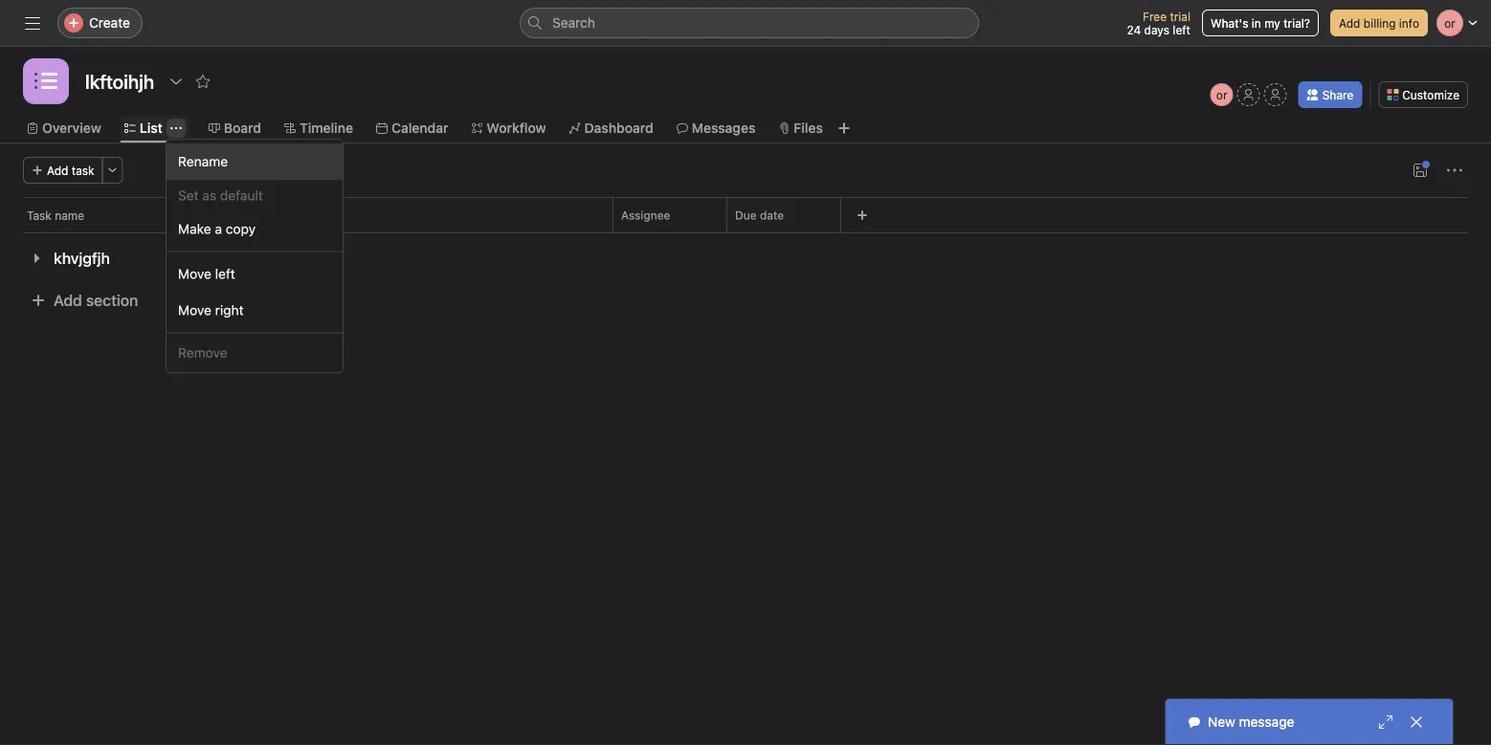 Task type: locate. For each thing, give the bounding box(es) containing it.
default
[[220, 188, 263, 203]]

what's
[[1211, 16, 1249, 30]]

1 vertical spatial add
[[47, 164, 68, 177]]

24
[[1127, 23, 1141, 36]]

add a task to this section image
[[120, 251, 135, 266]]

add for add billing info
[[1339, 16, 1361, 30]]

more actions image right the task
[[107, 165, 118, 176]]

row
[[0, 197, 1491, 233], [23, 232, 1468, 234]]

search
[[552, 15, 595, 31]]

overview
[[42, 120, 101, 136]]

board link
[[208, 118, 261, 139]]

1 horizontal spatial more actions image
[[1447, 163, 1463, 178]]

add field image
[[857, 210, 868, 221]]

move
[[178, 266, 211, 282], [178, 302, 211, 318]]

0 horizontal spatial left
[[215, 266, 235, 282]]

days
[[1144, 23, 1170, 36]]

add left section
[[54, 291, 82, 310]]

my
[[1265, 16, 1281, 30]]

move left
[[178, 266, 235, 282]]

0 vertical spatial move
[[178, 266, 211, 282]]

add left the task
[[47, 164, 68, 177]]

add inside button
[[54, 291, 82, 310]]

create
[[89, 15, 130, 31]]

add to starred image
[[195, 74, 211, 89]]

in
[[1252, 16, 1261, 30]]

customize button
[[1379, 81, 1468, 108]]

row down messages
[[0, 197, 1491, 233]]

rename
[[178, 154, 228, 169]]

add tab image
[[837, 121, 852, 136]]

search button
[[520, 8, 979, 38]]

left inside free trial 24 days left
[[1173, 23, 1191, 36]]

trial
[[1170, 10, 1191, 23]]

add section
[[54, 291, 138, 310]]

more actions image right the save options image
[[1447, 163, 1463, 178]]

list
[[140, 120, 163, 136]]

due
[[735, 209, 757, 222]]

left right days
[[1173, 23, 1191, 36]]

or button
[[1211, 83, 1234, 106]]

left up right
[[215, 266, 235, 282]]

workflow link
[[471, 118, 546, 139]]

or
[[1216, 88, 1228, 101]]

save options image
[[1413, 163, 1428, 178]]

move up move right
[[178, 266, 211, 282]]

more actions image
[[1447, 163, 1463, 178], [107, 165, 118, 176]]

add inside 'button'
[[1339, 16, 1361, 30]]

move left right
[[178, 302, 211, 318]]

0 vertical spatial add
[[1339, 16, 1361, 30]]

make
[[178, 221, 211, 237]]

khvjgfjh button
[[54, 241, 110, 276]]

add section button
[[23, 283, 146, 318]]

0 vertical spatial left
[[1173, 23, 1191, 36]]

1 horizontal spatial left
[[1173, 23, 1191, 36]]

make a copy
[[178, 221, 256, 237]]

None text field
[[80, 64, 159, 99]]

row down the due
[[23, 232, 1468, 234]]

1 vertical spatial move
[[178, 302, 211, 318]]

2 vertical spatial add
[[54, 291, 82, 310]]

search list box
[[520, 8, 979, 38]]

free
[[1143, 10, 1167, 23]]

what's in my trial?
[[1211, 16, 1310, 30]]

left
[[1173, 23, 1191, 36], [215, 266, 235, 282]]

remove
[[178, 345, 227, 361]]

close image
[[1409, 715, 1424, 730]]

a
[[215, 221, 222, 237]]

expand sidebar image
[[25, 15, 40, 31]]

share button
[[1299, 81, 1362, 108]]

add left billing on the top right of page
[[1339, 16, 1361, 30]]

timeline
[[300, 120, 353, 136]]

board
[[224, 120, 261, 136]]

show options image
[[169, 74, 184, 89]]

add inside button
[[47, 164, 68, 177]]

dashboard link
[[569, 118, 654, 139]]

2 move from the top
[[178, 302, 211, 318]]

add billing info
[[1339, 16, 1420, 30]]

date
[[760, 209, 784, 222]]

messages link
[[677, 118, 756, 139]]

add
[[1339, 16, 1361, 30], [47, 164, 68, 177], [54, 291, 82, 310]]

what's in my trial? button
[[1202, 10, 1319, 36]]

1 move from the top
[[178, 266, 211, 282]]

calendar
[[391, 120, 448, 136]]



Task type: vqa. For each thing, say whether or not it's contained in the screenshot.
Copy task link image
no



Task type: describe. For each thing, give the bounding box(es) containing it.
assignee
[[621, 209, 670, 222]]

set as default
[[178, 188, 263, 203]]

task
[[72, 164, 94, 177]]

add for add task
[[47, 164, 68, 177]]

move for move right
[[178, 302, 211, 318]]

set as default menu item
[[167, 180, 343, 211]]

add for add section
[[54, 291, 82, 310]]

free trial 24 days left
[[1127, 10, 1191, 36]]

overview link
[[27, 118, 101, 139]]

share
[[1323, 88, 1354, 101]]

billing
[[1364, 16, 1396, 30]]

timeline link
[[284, 118, 353, 139]]

khvjgfjh
[[54, 249, 110, 268]]

files link
[[779, 118, 823, 139]]

move for move left
[[178, 266, 211, 282]]

list link
[[124, 118, 163, 139]]

0 horizontal spatial more actions image
[[107, 165, 118, 176]]

workflow
[[487, 120, 546, 136]]

due date
[[735, 209, 784, 222]]

task
[[27, 209, 51, 222]]

add billing info button
[[1330, 10, 1428, 36]]

remove menu item
[[167, 337, 343, 369]]

1 vertical spatial left
[[215, 266, 235, 282]]

expand new message image
[[1378, 715, 1394, 730]]

section
[[86, 291, 138, 310]]

right
[[215, 302, 244, 318]]

add task button
[[23, 157, 103, 184]]

dashboard
[[584, 120, 654, 136]]

set
[[178, 188, 199, 203]]

as
[[202, 188, 216, 203]]

move right
[[178, 302, 244, 318]]

trial?
[[1284, 16, 1310, 30]]

messages
[[692, 120, 756, 136]]

list image
[[34, 70, 57, 93]]

row containing task name
[[0, 197, 1491, 233]]

files
[[794, 120, 823, 136]]

task name
[[27, 209, 84, 222]]

calendar link
[[376, 118, 448, 139]]

tab actions image
[[170, 123, 182, 134]]

info
[[1399, 16, 1420, 30]]

copy
[[226, 221, 256, 237]]

add task
[[47, 164, 94, 177]]

new message
[[1208, 715, 1295, 730]]

customize
[[1403, 88, 1460, 101]]

create button
[[57, 8, 143, 38]]

name
[[55, 209, 84, 222]]

expand task list for this section image
[[29, 251, 44, 266]]

rename menu item
[[167, 144, 343, 180]]



